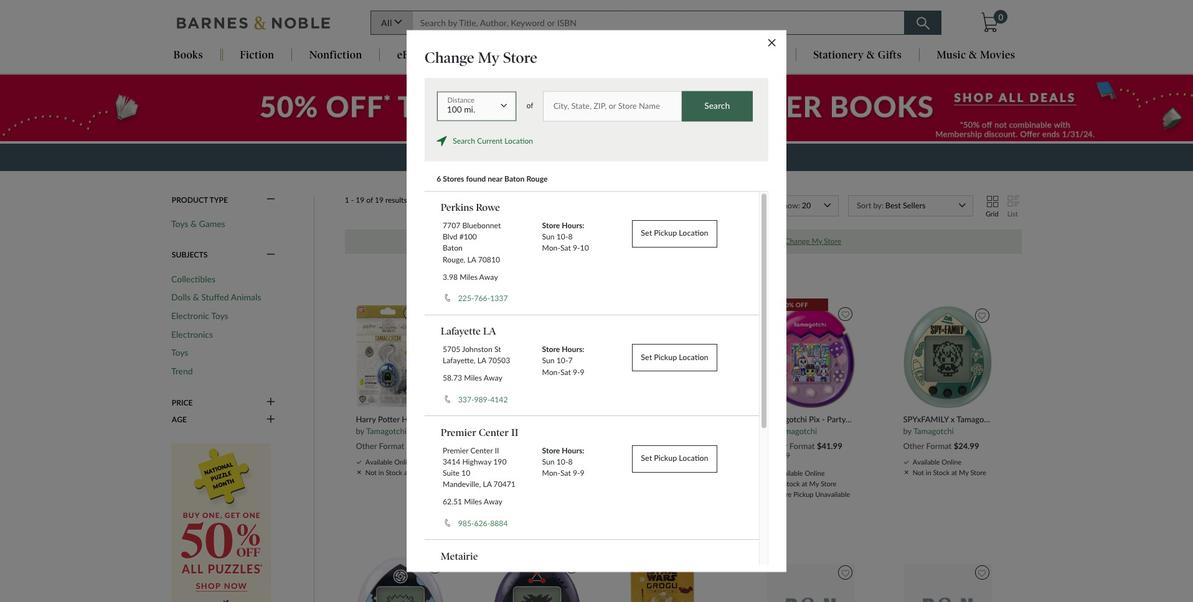 Task type: locate. For each thing, give the bounding box(es) containing it.
70471
[[494, 481, 516, 490]]

1 … from the left
[[598, 415, 604, 425]]

2 8 from the top
[[568, 458, 573, 467]]

$41.99
[[817, 442, 843, 452]]

title: spyxfamily x tamagotchi - pink image
[[629, 305, 719, 409]]

search up out
[[705, 100, 730, 111]]

1 vertical spatial mon-
[[542, 368, 561, 377]]

in stock at my store up store pickup available
[[502, 469, 563, 477]]

337-989-4142 link
[[452, 396, 508, 405]]

sun left availability
[[542, 233, 555, 242]]

not in stock at my store down spyxfamily x tamagotchi -… by tamagotchi other format $24.99 at the right of page
[[913, 469, 987, 477]]

change my store
[[425, 49, 538, 67]]

toys & games down product type at the top
[[171, 219, 225, 229]]

title: jujutsu kaisen x tamagotchi - yuji itadori image
[[493, 305, 582, 409]]

1 9- from the top
[[573, 244, 580, 253]]

1 by from the left
[[356, 427, 364, 437]]

toys & games up search button
[[709, 49, 779, 61]]

store inside store hours: sun 10-8 mon-sat 9-10
[[542, 221, 560, 231]]

sat for lafayette la
[[561, 368, 571, 377]]

spyxfamily x tamagotchi -… by tamagotchi other format $24.99
[[904, 415, 1009, 452]]

0 vertical spatial center
[[479, 427, 509, 439]]

mon- for perkins rowe
[[542, 244, 561, 253]]

sun for lafayette la
[[542, 357, 555, 366]]

online down spyxfamily x tamagotchi -… by tamagotchi other format $24.99 at the right of page
[[942, 458, 962, 466]]

10 up "mandeville," at the left bottom of the page
[[462, 469, 470, 479]]

mon-
[[542, 244, 561, 253], [542, 368, 561, 377], [542, 469, 561, 479]]

premier
[[441, 427, 476, 439], [443, 447, 469, 456]]

2 19 from the left
[[375, 195, 384, 205]]

1 horizontal spatial my
[[812, 236, 822, 246]]

1 horizontal spatial rouge
[[758, 236, 779, 246]]

available for jujutsu kaisen x tamagotchi -… by tamagotchi other format $24.99
[[502, 458, 530, 466]]

available online up store pickup available
[[502, 458, 551, 466]]

at left the b&n baton at the right top of page
[[708, 236, 715, 246]]

in down 190
[[502, 469, 508, 477]]

mon- left availability
[[542, 244, 561, 253]]

0 horizontal spatial in
[[502, 469, 508, 477]]

0 vertical spatial 9
[[580, 368, 585, 377]]

online for jujutsu kaisen x tamagotchi -… by tamagotchi other format $24.99
[[531, 458, 551, 466]]

online,
[[630, 236, 653, 246]]

1 spyxfamily from the left
[[630, 415, 675, 425]]

3 x from the left
[[951, 415, 955, 425]]

1 hours: from the top
[[562, 221, 585, 231]]

available right check icon
[[502, 458, 530, 466]]

games for toys & games button
[[746, 49, 779, 61]]

toys & games inside main content
[[171, 219, 225, 229]]

5705 johnston st lafayette, la 70503
[[443, 345, 510, 366]]

phone image left 985- in the bottom left of the page
[[443, 520, 452, 528]]

3 sun from the top
[[542, 458, 555, 467]]

0 horizontal spatial in
[[379, 469, 384, 477]]

1 vertical spatial 9-
[[573, 368, 580, 377]]

1 horizontal spatial change
[[785, 236, 810, 246]]

0 vertical spatial rouge
[[527, 174, 548, 184]]

2 vertical spatial phone image
[[443, 520, 452, 528]]

2 not from the left
[[913, 469, 924, 477]]

rouge right the b&n baton at the right top of page
[[758, 236, 779, 246]]

1 tamagotchi link from the left
[[366, 427, 407, 437]]

in down other format $24.99
[[639, 469, 645, 477]]

of up location
[[527, 101, 534, 110]]

2 mon- from the top
[[542, 368, 561, 377]]

premier for premier center ii 3414 highway 190 suite 10 mandeville, la 70471
[[443, 447, 469, 456]]

3 other from the left
[[630, 442, 651, 452]]

online up store pickup available
[[531, 458, 551, 466]]

by up old price was $59.99 element
[[767, 427, 775, 437]]

main content
[[0, 74, 1194, 603]]

store inside store hours: sun 10-7 mon-sat 9-9
[[542, 345, 560, 355]]

5 format from the left
[[927, 442, 952, 452]]

stock down spyxfamily x tamagotchi -… by tamagotchi other format $24.99 at the right of page
[[933, 469, 950, 477]]

other down harry
[[356, 442, 377, 452]]

1 horizontal spatial of
[[527, 101, 534, 110]]

by down spyxfamily x tamagotchi -… "link"
[[904, 427, 912, 437]]

0 vertical spatial ii
[[511, 427, 519, 439]]

at up the store pickup unavailable
[[802, 480, 808, 488]]

2 horizontal spatial $24.99
[[954, 442, 980, 452]]

4 by from the left
[[904, 427, 912, 437]]

-
[[351, 195, 354, 205], [595, 415, 598, 425], [726, 415, 729, 425], [822, 415, 825, 425], [1000, 415, 1003, 425]]

at up store pickup available
[[528, 469, 534, 477]]

2 vertical spatial sat
[[561, 469, 571, 479]]

for
[[409, 195, 418, 205], [604, 236, 613, 246]]

1 horizontal spatial pickup
[[794, 491, 814, 499]]

$24.99 down kaisen
[[543, 442, 569, 452]]

unavailable
[[816, 491, 850, 499]]

2 other from the left
[[493, 442, 514, 452]]

mon- up store pickup available
[[542, 469, 561, 479]]

change
[[425, 49, 475, 67], [785, 236, 810, 246]]

0 horizontal spatial close modal image
[[357, 471, 361, 475]]

2 9 from the top
[[580, 469, 585, 479]]

1 vertical spatial sat
[[561, 368, 571, 377]]

in down $59.99
[[776, 480, 782, 488]]

premier down castle…
[[441, 427, 476, 439]]

my store left 'suite'
[[412, 469, 439, 477]]

electronics link
[[171, 329, 213, 340]]

& left "gifts"
[[867, 49, 875, 61]]

1 phone image from the top
[[443, 295, 452, 302]]

by inside harry potter hogwarts castle… by tamagotchi other format $19.99
[[356, 427, 364, 437]]

at down spyxfamily x tamagotchi -… by tamagotchi other format $24.99 at the right of page
[[952, 469, 958, 477]]

2 horizontal spatial in
[[926, 469, 932, 477]]

2 horizontal spatial in
[[776, 480, 782, 488]]

by
[[356, 427, 364, 437], [493, 427, 501, 437], [767, 427, 775, 437], [904, 427, 912, 437]]

0 horizontal spatial change
[[425, 49, 475, 67]]

other down spyxfamily x tamagotchi -… "link"
[[904, 442, 925, 452]]

2 by from the left
[[493, 427, 501, 437]]

my store down spyxfamily x tamagotchi -… by tamagotchi other format $24.99 at the right of page
[[959, 469, 987, 477]]

337-
[[458, 396, 474, 405]]

- inside tamagotchi pix - party… by tamagotchi other format $41.99 $59.99
[[822, 415, 825, 425]]

earn
[[613, 151, 634, 163]]

2 sat from the top
[[561, 368, 571, 377]]

center up highway
[[471, 447, 493, 456]]

ebooks
[[397, 49, 432, 61]]

baton right near
[[505, 174, 525, 184]]

toys & games for toys & games "link"
[[171, 219, 225, 229]]

1 vertical spatial center
[[471, 447, 493, 456]]

0 horizontal spatial …
[[598, 415, 604, 425]]

format inside tamagotchi pix - party… by tamagotchi other format $41.99 $59.99
[[790, 442, 815, 452]]

0 vertical spatial my
[[478, 49, 500, 67]]

sat inside the store hours: sun 10-8 mon-sat 9-9
[[561, 469, 571, 479]]

2 hours: from the top
[[562, 345, 585, 355]]

ii down jujutsu
[[511, 427, 519, 439]]

not down spyxfamily x tamagotchi -… by tamagotchi other format $24.99 at the right of page
[[913, 469, 924, 477]]

0 vertical spatial search
[[705, 100, 730, 111]]

store
[[503, 49, 538, 67], [542, 221, 560, 231], [689, 236, 706, 246], [824, 236, 842, 246], [542, 345, 560, 355], [542, 447, 560, 456], [502, 480, 518, 488], [776, 491, 792, 499]]

& inside "link"
[[191, 219, 197, 229]]

&
[[734, 49, 743, 61], [867, 49, 875, 61], [969, 49, 978, 61], [191, 219, 197, 229], [193, 292, 199, 303]]

1 vertical spatial phone image
[[443, 396, 452, 404]]

0 vertical spatial baton
[[505, 174, 525, 184]]

None submit
[[632, 221, 717, 248], [632, 345, 717, 372], [632, 446, 717, 473], [632, 221, 717, 248], [632, 345, 717, 372], [632, 446, 717, 473]]

pickup left unavailable
[[794, 491, 814, 499]]

2 vertical spatial mon-
[[542, 469, 561, 479]]

lafayette
[[441, 326, 481, 338]]

1 horizontal spatial x
[[677, 415, 681, 425]]

1337
[[490, 294, 508, 304]]

0 horizontal spatial not in stock at my store
[[365, 469, 439, 477]]

3.98 miles away
[[443, 273, 498, 282]]

1 vertical spatial sun
[[542, 357, 555, 366]]

1 horizontal spatial search
[[705, 100, 730, 111]]

nonfiction
[[309, 49, 362, 61]]

my store up store pickup available
[[536, 469, 563, 477]]

2 horizontal spatial in stock at my store
[[776, 480, 837, 488]]

1 sun from the top
[[542, 233, 555, 242]]

0 horizontal spatial of
[[366, 195, 373, 205]]

ii inside premier center ii 3414 highway 190 suite 10 mandeville, la 70471
[[495, 447, 499, 456]]

1 horizontal spatial toys & games
[[709, 49, 779, 61]]

la left 70471
[[483, 481, 492, 490]]

available online for tamagotchi pix - party… by tamagotchi other format $41.99 $59.99
[[776, 470, 825, 478]]

la up st
[[483, 326, 496, 338]]

0 horizontal spatial x
[[546, 415, 550, 425]]

sat inside store hours: sun 10-8 mon-sat 9-10
[[561, 244, 571, 253]]

3 $24.99 from the left
[[954, 442, 980, 452]]

mon- inside store hours: sun 10-7 mon-sat 9-9
[[542, 368, 561, 377]]

x for spyxfamily x tamagotchi -… by tamagotchi other format $24.99
[[951, 415, 955, 425]]

0 vertical spatial sat
[[561, 244, 571, 253]]

1 horizontal spatial games
[[746, 49, 779, 61]]

2 vertical spatial sun
[[542, 458, 555, 467]]

sun inside the store hours: sun 10-8 mon-sat 9-9
[[542, 458, 555, 467]]

50% off thousans of hardcover books, plus, save on toys, games, boxed calendars and more image
[[0, 75, 1194, 141]]

2 $24.99 from the left
[[680, 442, 706, 452]]

ii
[[511, 427, 519, 439], [495, 447, 499, 456]]

pickup right 70471
[[520, 480, 540, 488]]

766-
[[474, 294, 490, 304]]

2 sun from the top
[[542, 357, 555, 366]]

tamagotchi pix - party… by tamagotchi other format $41.99 $59.99
[[767, 415, 852, 461]]

0 vertical spatial toys & games
[[709, 49, 779, 61]]

2 vertical spatial hours:
[[562, 447, 585, 456]]

hours: inside store hours: sun 10-7 mon-sat 9-9
[[562, 345, 585, 355]]

rouge inside change my store dialog
[[527, 174, 548, 184]]

of inside change my store dialog
[[527, 101, 534, 110]]

close modal image for harry potter hogwarts castle… by tamagotchi other format $19.99
[[357, 471, 361, 475]]

in for harry potter hogwarts castle… by tamagotchi other format $19.99
[[379, 469, 384, 477]]

sat inside store hours: sun 10-7 mon-sat 9-9
[[561, 368, 571, 377]]

2 vertical spatial 9-
[[573, 469, 580, 479]]

0 horizontal spatial rouge
[[527, 174, 548, 184]]

10- for lafayette la
[[557, 357, 568, 366]]

1 horizontal spatial baton
[[505, 174, 525, 184]]

0 vertical spatial phone image
[[443, 295, 452, 302]]

0 vertical spatial for
[[409, 195, 418, 205]]

format down spyxfamily x tamagotchi -… "link"
[[927, 442, 952, 452]]

tamagotchi pix - party… link
[[767, 415, 854, 425]]

& up search button
[[734, 49, 743, 61]]

9- inside store hours: sun 10-7 mon-sat 9-9
[[573, 368, 580, 377]]

1 vertical spatial for
[[604, 236, 613, 246]]

0 horizontal spatial for
[[409, 195, 418, 205]]

1 vertical spatial 10
[[462, 469, 470, 479]]

available down spyxfamily x tamagotchi -… by tamagotchi other format $24.99 at the right of page
[[913, 458, 940, 466]]

format down "potter"
[[379, 442, 404, 452]]

1 format from the left
[[379, 442, 404, 452]]

1 vertical spatial of
[[366, 195, 373, 205]]

mon- inside store hours: sun 10-8 mon-sat 9-10
[[542, 244, 561, 253]]

toys up search button
[[709, 49, 732, 61]]

sat for perkins rowe
[[561, 244, 571, 253]]

other down spyxfamily x tamagotchi - pink
[[630, 442, 651, 452]]

1 vertical spatial search
[[453, 137, 475, 146]]

la inside premier center ii 3414 highway 190 suite 10 mandeville, la 70471
[[483, 481, 492, 490]]

3 by from the left
[[767, 427, 775, 437]]

available down harry potter hogwarts castle… by tamagotchi other format $19.99
[[365, 458, 393, 466]]

title: jujutsu kaisen x tamagotchi - megumi fushiguro image
[[493, 557, 582, 603]]

2 10- from the top
[[557, 357, 568, 366]]

1 $24.99 from the left
[[543, 442, 569, 452]]

1 vertical spatial premier
[[443, 447, 469, 456]]

other
[[356, 442, 377, 452], [493, 442, 514, 452], [630, 442, 651, 452], [767, 442, 788, 452], [904, 442, 925, 452]]

available for harry potter hogwarts castle… by tamagotchi other format $19.99
[[365, 458, 393, 466]]

not in stock at my store
[[365, 469, 439, 477], [913, 469, 987, 477]]

tamagotchi link down "potter"
[[366, 427, 407, 437]]

by inside tamagotchi pix - party… by tamagotchi other format $41.99 $59.99
[[767, 427, 775, 437]]

premier up 3414
[[443, 447, 469, 456]]

toys inside "link"
[[171, 219, 188, 229]]

potter
[[378, 415, 400, 425]]

0 horizontal spatial baton
[[443, 244, 463, 253]]

4 format from the left
[[790, 442, 815, 452]]

viewing
[[540, 236, 566, 246]]

format left $41.99 on the bottom
[[790, 442, 815, 452]]

0 horizontal spatial 19
[[356, 195, 365, 205]]

grid view active image
[[986, 195, 997, 210]]

& for toys & games "link"
[[191, 219, 197, 229]]

4 tamagotchi link from the left
[[914, 427, 954, 437]]

search current location
[[453, 137, 533, 146]]

0 horizontal spatial pickup
[[520, 480, 540, 488]]

baton
[[505, 174, 525, 184], [443, 244, 463, 253]]

1 not from the left
[[365, 469, 377, 477]]

center
[[479, 427, 509, 439], [471, 447, 493, 456]]

phone image
[[443, 295, 452, 302], [443, 396, 452, 404], [443, 520, 452, 528]]

1 horizontal spatial for
[[604, 236, 613, 246]]

10-
[[557, 233, 568, 242], [557, 357, 568, 366], [557, 458, 568, 467]]

sat up store pickup available
[[561, 469, 571, 479]]

8 down jujutsu kaisen x tamagotchi -… by tamagotchi other format $24.99 on the bottom
[[568, 458, 573, 467]]

10 inside premier center ii 3414 highway 190 suite 10 mandeville, la 70471
[[462, 469, 470, 479]]

in stock at my store down other format $24.99
[[639, 469, 700, 477]]

tamagotchi link for tamagotchi
[[777, 427, 817, 437]]

9- inside the store hours: sun 10-8 mon-sat 9-9
[[573, 469, 580, 479]]

available down other format $24.99
[[639, 458, 666, 466]]

tamagotchi link down kaisen
[[503, 427, 544, 437]]

& for music & movies button
[[969, 49, 978, 61]]

$24.99 inside spyxfamily x tamagotchi -… by tamagotchi other format $24.99
[[954, 442, 980, 452]]

other inside harry potter hogwarts castle… by tamagotchi other format $19.99
[[356, 442, 377, 452]]

phone image for lafayette la
[[443, 396, 452, 404]]

stock down harry potter hogwarts castle… by tamagotchi other format $19.99
[[386, 469, 402, 477]]

online for spyxfamily x tamagotchi -… by tamagotchi other format $24.99
[[942, 458, 962, 466]]

in down spyxfamily x tamagotchi -… by tamagotchi other format $24.99 at the right of page
[[926, 469, 932, 477]]

phone image left the 337-
[[443, 396, 452, 404]]

0 vertical spatial games
[[746, 49, 779, 61]]

in stock at my store up the store pickup unavailable
[[776, 480, 837, 488]]

1 vertical spatial change
[[785, 236, 810, 246]]

advertisement element
[[171, 444, 271, 603]]

format down spyxfamily x tamagotchi - pink
[[653, 442, 678, 452]]

2 not in stock at my store from the left
[[913, 469, 987, 477]]

2 spyxfamily from the left
[[904, 415, 949, 425]]

2 9- from the top
[[573, 368, 580, 377]]

10- inside store hours: sun 10-7 mon-sat 9-9
[[557, 357, 568, 366]]

sat down 7 at the left bottom of the page
[[561, 368, 571, 377]]

hours: inside the store hours: sun 10-8 mon-sat 9-9
[[562, 447, 585, 456]]

0 vertical spatial 10-
[[557, 233, 568, 242]]

search inside search current location link
[[453, 137, 475, 146]]

1 vertical spatial games
[[199, 219, 225, 229]]

dolls & stuffed animals
[[171, 292, 261, 303]]

other down the tamagotchi pix - party… link
[[767, 442, 788, 452]]

by down harry
[[356, 427, 364, 437]]

other inside tamagotchi pix - party… by tamagotchi other format $41.99 $59.99
[[767, 442, 788, 452]]

0 horizontal spatial games
[[199, 219, 225, 229]]

1 19 from the left
[[356, 195, 365, 205]]

2 … from the left
[[1003, 415, 1009, 425]]

premier center ii
[[441, 427, 519, 439]]

search up the premium
[[453, 137, 475, 146]]

spyxfamily for spyxfamily x tamagotchi - pink
[[630, 415, 675, 425]]

store inside the store hours: sun 10-8 mon-sat 9-9
[[542, 447, 560, 456]]

0 vertical spatial hours:
[[562, 221, 585, 231]]

2 phone image from the top
[[443, 396, 452, 404]]

available online down $19.99
[[365, 458, 414, 466]]

19
[[356, 195, 365, 205], [375, 195, 384, 205]]

0 horizontal spatial toys & games
[[171, 219, 225, 229]]

1 vertical spatial ii
[[495, 447, 499, 456]]

#100
[[460, 233, 477, 242]]

hours: for premier center ii
[[562, 447, 585, 456]]

title: star wars grogu tamagotchi blue ver. image
[[629, 556, 696, 603]]

search
[[705, 100, 730, 111], [453, 137, 475, 146]]

center inside premier center ii 3414 highway 190 suite 10 mandeville, la 70471
[[471, 447, 493, 456]]

nonfiction button
[[292, 49, 379, 63]]

in for spyxfamily x tamagotchi -… by tamagotchi other format $24.99
[[926, 469, 932, 477]]

online for tamagotchi pix - party… by tamagotchi other format $41.99 $59.99
[[805, 470, 825, 478]]

format inside harry potter hogwarts castle… by tamagotchi other format $19.99
[[379, 442, 404, 452]]

3 sat from the top
[[561, 469, 571, 479]]

close modal image
[[357, 471, 361, 475], [905, 471, 909, 475], [768, 493, 772, 497]]

ebooks button
[[380, 49, 450, 63]]

spyxfamily for spyxfamily x tamagotchi -… by tamagotchi other format $24.99
[[904, 415, 949, 425]]

la inside the "5705 johnston st lafayette, la 70503"
[[478, 357, 486, 366]]

games inside "link"
[[199, 219, 225, 229]]

games inside button
[[746, 49, 779, 61]]

sun inside store hours: sun 10-7 mon-sat 9-9
[[542, 357, 555, 366]]

pickup for unavailable
[[794, 491, 814, 499]]

225-766-1337 link
[[452, 294, 508, 304]]

2 vertical spatial 10-
[[557, 458, 568, 467]]

tamagotchi link for jujutsu
[[503, 427, 544, 437]]

1 mon- from the top
[[542, 244, 561, 253]]

collectibles
[[171, 274, 216, 284]]

1 10- from the top
[[557, 233, 568, 242]]

0 vertical spatial sun
[[542, 233, 555, 242]]

by down jujutsu
[[493, 427, 501, 437]]

0 vertical spatial 9-
[[573, 244, 580, 253]]

hours: for perkins rowe
[[562, 221, 585, 231]]

available online up the store pickup unavailable
[[776, 470, 825, 478]]

0 horizontal spatial spyxfamily
[[630, 415, 675, 425]]

metairie
[[441, 551, 478, 563]]

tamagotchi link for harry
[[366, 427, 407, 437]]

hours: up store pickup available
[[562, 447, 585, 456]]

grid link
[[986, 195, 999, 218]]

3 mon- from the top
[[542, 469, 561, 479]]

1 not in stock at my store from the left
[[365, 469, 439, 477]]

premier inside premier center ii 3414 highway 190 suite 10 mandeville, la 70471
[[443, 447, 469, 456]]

1 8 from the top
[[568, 233, 573, 242]]

1 other from the left
[[356, 442, 377, 452]]

tamagotchi
[[552, 415, 592, 425], [683, 415, 724, 425], [767, 415, 807, 425], [957, 415, 998, 425], [366, 427, 407, 437], [503, 427, 544, 437], [777, 427, 817, 437], [914, 427, 954, 437]]

my store up unavailable
[[810, 480, 837, 488]]

2 tamagotchi link from the left
[[503, 427, 544, 437]]

None field
[[412, 11, 905, 35]]

0 vertical spatial 8
[[568, 233, 573, 242]]

la inside the 7707 bluebonnet blvd #100 baton rouge, la 70810
[[468, 255, 476, 265]]

2 format from the left
[[516, 442, 541, 452]]

8 for perkins rowe
[[568, 233, 573, 242]]

1 sat from the top
[[561, 244, 571, 253]]

mon- inside the store hours: sun 10-8 mon-sat 9-9
[[542, 469, 561, 479]]

other inside spyxfamily x tamagotchi -… by tamagotchi other format $24.99
[[904, 442, 925, 452]]

available online down spyxfamily x tamagotchi -… by tamagotchi other format $24.99 at the right of page
[[913, 458, 962, 466]]

3 10- from the top
[[557, 458, 568, 467]]

0 horizontal spatial not
[[365, 469, 377, 477]]

& for toys & games button
[[734, 49, 743, 61]]

toys & games button
[[692, 49, 796, 63]]

hours: up availability
[[562, 221, 585, 231]]

1 vertical spatial 10-
[[557, 357, 568, 366]]

1 vertical spatial 8
[[568, 458, 573, 467]]

0 vertical spatial mon-
[[542, 244, 561, 253]]

1 vertical spatial my
[[812, 236, 822, 246]]

1 vertical spatial 9
[[580, 469, 585, 479]]

1 horizontal spatial not
[[913, 469, 924, 477]]

in down harry potter hogwarts castle… by tamagotchi other format $19.99
[[379, 469, 384, 477]]

hours: up 7 at the left bottom of the page
[[562, 345, 585, 355]]

0 horizontal spatial 10
[[462, 469, 470, 479]]

st
[[495, 345, 501, 355]]

1 vertical spatial pickup
[[794, 491, 814, 499]]

sat left buy
[[561, 244, 571, 253]]

stationery & gifts button
[[796, 49, 919, 63]]

trend link
[[171, 366, 193, 377]]

sun up store pickup available
[[542, 458, 555, 467]]

& for dolls & stuffed animals link
[[193, 292, 199, 303]]

in stock at my store
[[502, 469, 563, 477], [639, 469, 700, 477], [776, 480, 837, 488]]

tamagotchi inside harry potter hogwarts castle… by tamagotchi other format $19.99
[[366, 427, 407, 437]]

1 horizontal spatial $24.99
[[680, 442, 706, 452]]

available down $59.99
[[776, 470, 803, 478]]

of right 1
[[366, 195, 373, 205]]

format down kaisen
[[516, 442, 541, 452]]

spyxfamily inside spyxfamily x tamagotchi -… by tamagotchi other format $24.99
[[904, 415, 949, 425]]

check image
[[357, 461, 362, 464], [630, 461, 635, 464], [904, 461, 909, 464], [630, 471, 635, 475], [767, 472, 772, 476], [494, 482, 499, 486], [767, 483, 772, 487]]

phone image left "225-" in the left of the page
[[443, 295, 452, 302]]

for left buy
[[604, 236, 613, 246]]

0 horizontal spatial ii
[[495, 447, 499, 456]]

4 other from the left
[[767, 442, 788, 452]]

tamagotchi link
[[366, 427, 407, 437], [503, 427, 544, 437], [777, 427, 817, 437], [914, 427, 954, 437]]

30% off
[[782, 301, 808, 309]]

availability
[[568, 236, 602, 246]]

sun for premier center ii
[[542, 458, 555, 467]]

electronic
[[171, 311, 209, 321]]

5 other from the left
[[904, 442, 925, 452]]

type
[[210, 195, 228, 205]]

toys & games
[[709, 49, 779, 61], [171, 219, 225, 229]]

online down other format $24.99
[[668, 458, 688, 466]]

10 right viewing
[[580, 244, 589, 253]]

toys
[[709, 49, 732, 61], [171, 219, 188, 229], [211, 311, 228, 321], [171, 348, 188, 358]]

change inside dialog
[[425, 49, 475, 67]]

1 vertical spatial hours:
[[562, 345, 585, 355]]

19 right 1
[[356, 195, 365, 205]]

toys down product
[[171, 219, 188, 229]]

9
[[580, 368, 585, 377], [580, 469, 585, 479]]

1 horizontal spatial not in stock at my store
[[913, 469, 987, 477]]

online
[[394, 458, 414, 466], [531, 458, 551, 466], [668, 458, 688, 466], [942, 458, 962, 466], [805, 470, 825, 478]]

search inside search button
[[705, 100, 730, 111]]

8 inside store hours: sun 10-8 mon-sat 9-10
[[568, 233, 573, 242]]

2 horizontal spatial x
[[951, 415, 955, 425]]

x inside spyxfamily x tamagotchi -… by tamagotchi other format $24.99
[[951, 415, 955, 425]]

9 for premier center ii
[[580, 469, 585, 479]]

9- inside store hours: sun 10-8 mon-sat 9-10
[[573, 244, 580, 253]]

mon- for premier center ii
[[542, 469, 561, 479]]

1 vertical spatial toys & games
[[171, 219, 225, 229]]

mon- up kaisen
[[542, 368, 561, 377]]

9 inside store hours: sun 10-7 mon-sat 9-9
[[580, 368, 585, 377]]

online down $19.99
[[394, 458, 414, 466]]

1 horizontal spatial 10
[[580, 244, 589, 253]]

1 9 from the top
[[580, 368, 585, 377]]

tamagotchi link down spyxfamily x tamagotchi -… "link"
[[914, 427, 954, 437]]

1 x from the left
[[546, 415, 550, 425]]

pickup for available
[[520, 480, 540, 488]]

0 horizontal spatial search
[[453, 137, 475, 146]]

1 horizontal spatial spyxfamily
[[904, 415, 949, 425]]

8 right viewing
[[568, 233, 573, 242]]

3 tamagotchi link from the left
[[777, 427, 817, 437]]

2 horizontal spatial close modal image
[[905, 471, 909, 475]]

3 hours: from the top
[[562, 447, 585, 456]]

10%
[[551, 151, 571, 163]]

19 left results
[[375, 195, 384, 205]]

8 inside the store hours: sun 10-8 mon-sat 9-9
[[568, 458, 573, 467]]

la
[[468, 255, 476, 265], [483, 326, 496, 338], [478, 357, 486, 366], [483, 481, 492, 490]]

9 inside the store hours: sun 10-8 mon-sat 9-9
[[580, 469, 585, 479]]

ii for premier center ii 3414 highway 190 suite 10 mandeville, la 70471
[[495, 447, 499, 456]]

harry potter hogwarts castle… by tamagotchi other format $19.99
[[356, 415, 467, 452]]

1 horizontal spatial 19
[[375, 195, 384, 205]]

2 x from the left
[[677, 415, 681, 425]]

3 format from the left
[[653, 442, 678, 452]]

sun inside store hours: sun 10-8 mon-sat 9-10
[[542, 233, 555, 242]]

3 9- from the top
[[573, 469, 580, 479]]

baton inside the 7707 bluebonnet blvd #100 baton rouge, la 70810
[[443, 244, 463, 253]]

ii for premier center ii
[[511, 427, 519, 439]]

toys & games inside button
[[709, 49, 779, 61]]

trend
[[171, 366, 193, 377]]

10- for perkins rowe
[[557, 233, 568, 242]]

10- inside store hours: sun 10-8 mon-sat 9-10
[[557, 233, 568, 242]]

0 horizontal spatial $24.99
[[543, 442, 569, 452]]

rouge down get
[[527, 174, 548, 184]]

spyxfamily
[[630, 415, 675, 425], [904, 415, 949, 425]]

0 horizontal spatial my
[[478, 49, 500, 67]]

title: tamagotchi pix - party (balloons) image
[[766, 306, 856, 409]]

spyxfamily x tamagotchi - pink
[[630, 415, 746, 425]]

my
[[478, 49, 500, 67], [812, 236, 822, 246]]

hours: inside store hours: sun 10-8 mon-sat 9-10
[[562, 221, 585, 231]]

in right the "up"
[[681, 236, 687, 246]]

0 vertical spatial change
[[425, 49, 475, 67]]

0 vertical spatial of
[[527, 101, 534, 110]]

985-626-8884
[[458, 520, 508, 529]]

10- inside the store hours: sun 10-8 mon-sat 9-9
[[557, 458, 568, 467]]

0 vertical spatial 10
[[580, 244, 589, 253]]



Task type: vqa. For each thing, say whether or not it's contained in the screenshot.
series
no



Task type: describe. For each thing, give the bounding box(es) containing it.
available online for spyxfamily x tamagotchi -… by tamagotchi other format $24.99
[[913, 458, 962, 466]]

product type
[[172, 195, 228, 205]]

castle…
[[439, 415, 467, 425]]

music
[[937, 49, 967, 61]]

premier center ii 3414 highway 190 suite 10 mandeville, la 70471
[[443, 447, 516, 490]]

title: jujutsu kaisen x tamagotchi - satoru gojo image
[[356, 557, 445, 603]]

highway
[[462, 458, 492, 467]]

toys inside button
[[709, 49, 732, 61]]

electronics
[[171, 329, 213, 340]]

grid
[[986, 210, 999, 218]]

hogwarts
[[402, 415, 437, 425]]

10 inside store hours: sun 10-8 mon-sat 9-10
[[580, 244, 589, 253]]

premium members get 10% off and earn rewards find out more
[[439, 151, 754, 163]]

8884
[[490, 520, 508, 529]]

viewing availability for buy online, pick up in store at b&n baton rouge change my store
[[540, 236, 842, 246]]

available online for jujutsu kaisen x tamagotchi -… by tamagotchi other format $24.99
[[502, 458, 551, 466]]

check image
[[494, 461, 499, 464]]

current
[[477, 137, 503, 146]]

225-
[[458, 294, 474, 304]]

premium
[[439, 151, 481, 163]]

… inside spyxfamily x tamagotchi -… by tamagotchi other format $24.99
[[1003, 415, 1009, 425]]

music & movies
[[937, 49, 1016, 61]]

other format $24.99
[[630, 442, 706, 452]]

b&n baton
[[718, 236, 756, 246]]

6 stores found near baton rouge
[[437, 174, 548, 184]]

title: spyxfamily x tamagotchi - green image
[[903, 306, 993, 409]]

x inside jujutsu kaisen x tamagotchi -… by tamagotchi other format $24.99
[[546, 415, 550, 425]]

hours: for lafayette la
[[562, 345, 585, 355]]

$24.99 inside jujutsu kaisen x tamagotchi -… by tamagotchi other format $24.99
[[543, 442, 569, 452]]

available for tamagotchi pix - party… by tamagotchi other format $41.99 $59.99
[[776, 470, 803, 478]]

search button
[[682, 91, 753, 121]]

at down $19.99
[[404, 469, 410, 477]]

- inside spyxfamily x tamagotchi -… by tamagotchi other format $24.99
[[1000, 415, 1003, 425]]

premier for premier center ii
[[441, 427, 476, 439]]

by inside jujutsu kaisen x tamagotchi -… by tamagotchi other format $24.99
[[493, 427, 501, 437]]

jujutsu
[[493, 415, 518, 425]]

toys & games for toys & games button
[[709, 49, 779, 61]]

City, State, ZIP, or Store Name text field
[[543, 91, 682, 121]]

not in stock at my store for $19.99
[[365, 469, 439, 477]]

not for other
[[913, 469, 924, 477]]

10- for premier center ii
[[557, 458, 568, 467]]

blvd
[[443, 233, 458, 242]]

626-
[[474, 520, 490, 529]]

1 horizontal spatial in
[[681, 236, 687, 246]]

4142
[[490, 396, 508, 405]]

sat for premier center ii
[[561, 469, 571, 479]]

pink
[[731, 415, 746, 425]]

7707
[[443, 221, 461, 231]]

& for stationery & gifts button
[[867, 49, 875, 61]]

format inside jujutsu kaisen x tamagotchi -… by tamagotchi other format $24.99
[[516, 442, 541, 452]]

by inside spyxfamily x tamagotchi -… by tamagotchi other format $24.99
[[904, 427, 912, 437]]

johnston
[[462, 345, 493, 355]]

subjects button
[[171, 251, 276, 260]]

store hours: sun 10-7 mon-sat 9-9
[[542, 345, 585, 377]]

movies
[[981, 49, 1016, 61]]

stock down other format $24.99
[[647, 469, 663, 477]]

toys down dolls & stuffed animals link
[[211, 311, 228, 321]]

0 horizontal spatial in stock at my store
[[502, 469, 563, 477]]

sun for perkins rowe
[[542, 233, 555, 242]]

kaisen
[[520, 415, 544, 425]]

available for spyxfamily x tamagotchi -… by tamagotchi other format $24.99
[[913, 458, 940, 466]]

old price was $59.99 element
[[767, 452, 790, 461]]

225-766-1337
[[458, 294, 508, 304]]

9 for lafayette la
[[580, 368, 585, 377]]

books button
[[156, 49, 220, 63]]

electronic toys
[[171, 311, 228, 321]]

search for search
[[705, 100, 730, 111]]

animals
[[231, 292, 261, 303]]

store pickup available
[[502, 480, 569, 488]]

9- for lafayette la
[[573, 368, 580, 377]]

logo image
[[177, 16, 331, 33]]

… inside jujutsu kaisen x tamagotchi -… by tamagotchi other format $24.99
[[598, 415, 604, 425]]

x for spyxfamily x tamagotchi - pink
[[677, 415, 681, 425]]

1 horizontal spatial in
[[639, 469, 645, 477]]

9- for premier center ii
[[573, 469, 580, 479]]

my store down other format $24.99
[[673, 469, 700, 477]]

search image
[[917, 17, 930, 30]]

baton for near
[[505, 174, 525, 184]]

other inside jujutsu kaisen x tamagotchi -… by tamagotchi other format $24.99
[[493, 442, 514, 452]]

stationery & gifts
[[814, 49, 902, 61]]

product type button
[[171, 195, 276, 205]]

more
[[729, 151, 754, 163]]

at down other format $24.99
[[665, 469, 671, 477]]

mon- for lafayette la
[[542, 368, 561, 377]]

1 vertical spatial rouge
[[758, 236, 779, 246]]

store hours: sun 10-8 mon-sat 9-9
[[542, 447, 585, 479]]

jujutsu kaisen x tamagotchi -… by tamagotchi other format $24.99
[[493, 415, 604, 452]]

6
[[437, 174, 441, 184]]

58.73 miles away
[[443, 374, 503, 384]]

tamagotchi link for spyxfamily
[[914, 427, 954, 437]]

perkins
[[441, 202, 474, 214]]

get
[[531, 151, 548, 163]]

9- for perkins rowe
[[573, 244, 580, 253]]

stock up the store pickup unavailable
[[784, 480, 800, 488]]

3414
[[443, 458, 461, 467]]

close modal image for spyxfamily x tamagotchi -… by tamagotchi other format $24.99
[[905, 471, 909, 475]]

lafayette la
[[441, 326, 496, 338]]

stationery
[[814, 49, 864, 61]]

fiction button
[[223, 49, 291, 63]]

title: uni purple image
[[903, 563, 993, 603]]

stock up 70471
[[510, 469, 526, 477]]

3 phone image from the top
[[443, 520, 452, 528]]

location
[[505, 137, 533, 146]]

buy
[[615, 236, 628, 246]]

store hours: sun 10-8 mon-sat 9-10
[[542, 221, 589, 253]]

store pickup unavailable
[[776, 491, 850, 499]]

online for harry potter hogwarts castle… by tamagotchi other format $19.99
[[394, 458, 414, 466]]

electronic toys link
[[171, 311, 228, 322]]

985-626-8884 link
[[452, 520, 508, 529]]

rouge,
[[443, 255, 466, 265]]

center for premier center ii
[[479, 427, 509, 439]]

1 horizontal spatial close modal image
[[768, 493, 772, 497]]

70503
[[488, 357, 510, 366]]

change my store link
[[784, 236, 843, 246]]

phone image for perkins rowe
[[443, 295, 452, 302]]

rewards
[[637, 151, 677, 163]]

subjects
[[172, 251, 208, 260]]

pix
[[809, 415, 820, 425]]

and
[[593, 151, 610, 163]]

toys up trend
[[171, 348, 188, 358]]

70810
[[478, 255, 500, 265]]

bluebonnet
[[462, 221, 501, 231]]

search for search current location
[[453, 137, 475, 146]]

fiction
[[240, 49, 274, 61]]

7707 bluebonnet blvd #100 baton rouge, la 70810
[[443, 221, 501, 265]]

989-
[[474, 396, 490, 405]]

my inside dialog
[[478, 49, 500, 67]]

not in stock at my store for format
[[913, 469, 987, 477]]

available online for harry potter hogwarts castle… by tamagotchi other format $19.99
[[365, 458, 414, 466]]

games for toys & games "link"
[[199, 219, 225, 229]]

available down the store hours: sun 10-8 mon-sat 9-9
[[542, 480, 569, 488]]

337-989-4142
[[458, 396, 508, 405]]

title: uni pink image
[[766, 563, 856, 603]]

harry potter hogwarts castle… link
[[356, 415, 467, 425]]

suite
[[443, 469, 460, 479]]

center for premier center ii 3414 highway 190 suite 10 mandeville, la 70471
[[471, 447, 493, 456]]

list view active image
[[1008, 196, 1018, 210]]

rowe
[[476, 202, 500, 214]]

gifts
[[878, 49, 902, 61]]

5705
[[443, 345, 461, 355]]

8 for premier center ii
[[568, 458, 573, 467]]

search current location link
[[453, 137, 533, 147]]

- inside jujutsu kaisen x tamagotchi -… by tamagotchi other format $24.99
[[595, 415, 598, 425]]

format inside spyxfamily x tamagotchi -… by tamagotchi other format $24.99
[[927, 442, 952, 452]]

stuffed
[[201, 292, 229, 303]]

mandeville,
[[443, 481, 481, 490]]

change my store dialog
[[406, 30, 787, 603]]

title: harry potter hogwarts castle tamagotchi image
[[356, 304, 421, 409]]

1 horizontal spatial in stock at my store
[[639, 469, 700, 477]]

$19.99
[[407, 442, 432, 452]]

available online down other format $24.99
[[639, 458, 688, 466]]

not for format
[[365, 469, 377, 477]]

$59.99
[[767, 452, 790, 461]]

list link
[[1008, 196, 1018, 218]]

baton for #100
[[443, 244, 463, 253]]

pick
[[655, 236, 669, 246]]

music & movies button
[[920, 49, 1033, 63]]

find
[[685, 151, 705, 163]]

audiobooks
[[467, 49, 525, 61]]

off
[[574, 151, 590, 163]]

main content containing premium members get 10% off and earn rewards
[[0, 74, 1194, 603]]

dolls
[[171, 292, 191, 303]]

perkins rowe
[[441, 202, 500, 214]]



